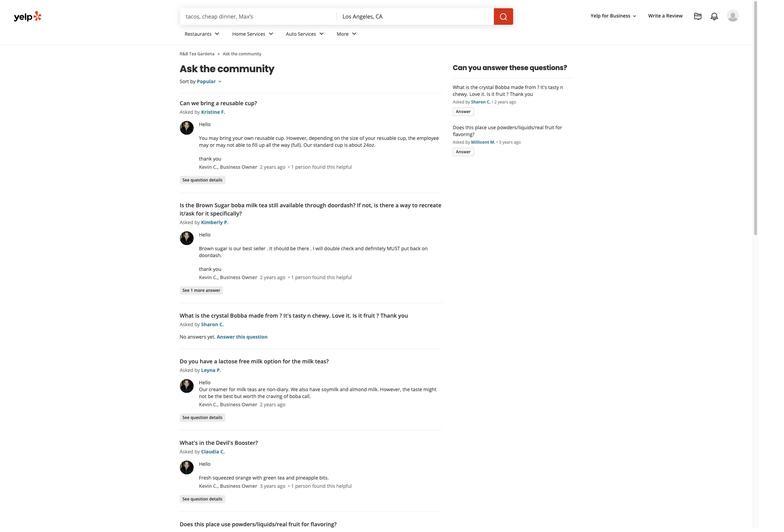 Task type: describe. For each thing, give the bounding box(es) containing it.
there inside hello brown sugar is our best seller . it should be there . i will double check and definitely must put back on doordash. thank you
[[297, 245, 309, 252]]

this up 'free'
[[236, 334, 245, 340]]

24 chevron down v2 image for restaurants
[[213, 30, 221, 38]]

c., for sugar
[[213, 274, 219, 281]]

of inside hello you may bring your own reusable cup. however, depending on the size of your resuable cup, the employee may or may not able to fill up all the way (full). our standard cup is about 24oz. thank you
[[360, 135, 364, 141]]

can for can you answer these questions?
[[453, 63, 467, 73]]

way inside is the brown sugar boba milk tea still available through doordash? if not, is there a way to recreate it/ask for it specifically? asked by kimberly p.
[[400, 202, 411, 209]]

by right sort
[[190, 78, 196, 85]]

crystal for what is the crystal bobba made from ? it's tasty n chewy. love it. is it fruit ?  thank you asked by sharon c.
[[211, 312, 229, 320]]

2 inside hello our creamer for milk teas are non-diary. we also have soymilk and almond milk. however, the taste might not be the best but worth the craving of boba call. kevin c., business owner 2 years ago
[[260, 402, 263, 408]]

3 person from the top
[[295, 483, 311, 490]]

more
[[194, 287, 205, 293]]

24 chevron down v2 image for more
[[350, 30, 358, 38]]

owner for reusable
[[242, 164, 257, 170]]

thank for what is the crystal bobba made from ? it's tasty n chewy. love it. is it fruit ?  thank you asked by sharon c.
[[381, 312, 397, 320]]

milk left teas?
[[302, 358, 314, 365]]

yet.
[[207, 334, 216, 340]]

it's for what is the crystal bobba made from ? it's tasty n chewy. love it. is it fruit ?  thank you
[[541, 84, 547, 90]]

kristine f. link
[[201, 109, 225, 115]]

i
[[313, 245, 314, 252]]

years down what is the crystal bobba made from ? it's tasty n chewy. love it. is it fruit ?  thank you
[[498, 99, 508, 105]]

user actions element
[[585, 9, 749, 51]]

1 horizontal spatial sharon
[[471, 99, 486, 105]]

if
[[357, 202, 361, 209]]

0 vertical spatial ask the community
[[223, 51, 261, 57]]

what is the crystal bobba made from ? it's tasty n chewy. love it. is it fruit ?  thank you
[[453, 84, 563, 97]]

fruit for what is the crystal bobba made from ? it's tasty n chewy. love it. is it fruit ?  thank you
[[496, 91, 505, 97]]

write a review
[[649, 13, 683, 19]]

0 vertical spatial c.
[[487, 99, 491, 105]]

for inside is the brown sugar boba milk tea still available through doordash? if not, is there a way to recreate it/ask for it specifically? asked by kimberly p.
[[196, 210, 204, 217]]

employee
[[417, 135, 439, 141]]

reusable inside can we bring a reusable cup? asked by kristine f.
[[220, 99, 243, 107]]

review
[[667, 13, 683, 19]]

a right write
[[662, 13, 665, 19]]

the right all
[[272, 142, 280, 148]]

milk right 'free'
[[251, 358, 263, 365]]

the inside what's in the devil's booster? asked by claudia c.
[[206, 439, 215, 447]]

3 1 person found this helpful from the top
[[291, 483, 352, 490]]

have inside do you have a lactose free milk option for the milk teas? asked by leyna p.
[[200, 358, 213, 365]]

f.
[[221, 109, 225, 115]]

c. inside what's in the devil's booster? asked by claudia c.
[[220, 449, 225, 455]]

answers
[[188, 334, 206, 340]]

write a review link
[[646, 10, 686, 22]]

2 down what is the crystal bobba made from ? it's tasty n chewy. love it. is it fruit ?  thank you
[[495, 99, 497, 105]]

tasty for what is the crystal bobba made from ? it's tasty n chewy. love it. is it fruit ?  thank you
[[548, 84, 559, 90]]

auto services
[[286, 30, 316, 37]]

sort by
[[180, 78, 196, 85]]

on inside hello you may bring your own reusable cup. however, depending on the size of your resuable cup, the employee may or may not able to fill up all the way (full). our standard cup is about 24oz. thank you
[[334, 135, 340, 141]]

in
[[199, 439, 204, 447]]

able
[[236, 142, 245, 148]]

depending
[[309, 135, 333, 141]]

fruit for what is the crystal bobba made from ? it's tasty n chewy. love it. is it fruit ?  thank you asked by sharon c.
[[364, 312, 375, 320]]

answer for does this place use powders/liquids/real fruit for flavoring?
[[456, 149, 471, 155]]

our
[[234, 245, 241, 252]]

cup?
[[245, 99, 257, 107]]

hello inside hello our creamer for milk teas are non-diary. we also have soymilk and almond milk. however, the taste might not be the best but worth the craving of boba call. kevin c., business owner 2 years ago
[[199, 380, 211, 386]]

from for what is the crystal bobba made from ? it's tasty n chewy. love it. is it fruit ?  thank you asked by sharon c.
[[265, 312, 278, 320]]

business for what's in the devil's booster?
[[220, 483, 241, 490]]

own
[[244, 135, 254, 141]]

found for through
[[312, 274, 326, 281]]

1 for cup?
[[291, 164, 294, 170]]

r&b tea gardena link
[[180, 51, 215, 57]]

bobba for what is the crystal bobba made from ? it's tasty n chewy. love it. is it fruit ?  thank you asked by sharon c.
[[230, 312, 247, 320]]

still
[[269, 202, 278, 209]]

is inside hello brown sugar is our best seller . it should be there . i will double check and definitely must put back on doordash. thank you
[[229, 245, 232, 252]]

more link
[[331, 25, 364, 45]]

do
[[180, 358, 187, 365]]

does
[[453, 124, 464, 131]]

home services
[[232, 30, 265, 37]]

c. inside what is the crystal bobba made from ? it's tasty n chewy. love it. is it fruit ?  thank you asked by sharon c.
[[220, 321, 224, 328]]

business inside hello our creamer for milk teas are non-diary. we also have soymilk and almond milk. however, the taste might not be the best but worth the craving of boba call. kevin c., business owner 2 years ago
[[220, 402, 241, 408]]

the left taste
[[403, 386, 410, 393]]

auto services link
[[281, 25, 331, 45]]

for inside yelp for business button
[[602, 13, 609, 19]]

1 vertical spatial answer
[[206, 287, 220, 293]]

see for can we bring a reusable cup?
[[183, 177, 190, 183]]

brown inside is the brown sugar boba milk tea still available through doordash? if not, is there a way to recreate it/ask for it specifically? asked by kimberly p.
[[196, 202, 213, 209]]

r&b
[[180, 51, 188, 57]]

the right 16 chevron right v2 icon
[[231, 51, 238, 57]]

kristine
[[201, 109, 220, 115]]

kimberly
[[201, 219, 223, 226]]

not inside hello our creamer for milk teas are non-diary. we also have soymilk and almond milk. however, the taste might not be the best but worth the craving of boba call. kevin c., business owner 2 years ago
[[199, 393, 207, 400]]

business categories element
[[179, 25, 739, 45]]

years down does this place use powders/liquids/real fruit for flavoring?
[[503, 139, 513, 145]]

owner for booster?
[[242, 483, 257, 490]]

fill
[[252, 142, 258, 148]]

not,
[[362, 202, 373, 209]]

a inside do you have a lactose free milk option for the milk teas? asked by leyna p.
[[214, 358, 217, 365]]

diary.
[[277, 386, 290, 393]]

the down the are
[[258, 393, 265, 400]]

way inside hello you may bring your own reusable cup. however, depending on the size of your resuable cup, the employee may or may not able to fill up all the way (full). our standard cup is about 24oz. thank you
[[281, 142, 290, 148]]

claudia
[[201, 449, 219, 455]]

you inside hello brown sugar is our best seller . it should be there . i will double check and definitely must put back on doordash. thank you
[[213, 266, 221, 273]]

16 chevron down v2 image for popular
[[217, 79, 223, 84]]

none field find
[[186, 13, 332, 20]]

the inside do you have a lactose free milk option for the milk teas? asked by leyna p.
[[292, 358, 301, 365]]

double
[[324, 245, 340, 252]]

crystal for what is the crystal bobba made from ? it's tasty n chewy. love it. is it fruit ?  thank you
[[479, 84, 494, 90]]

1 for milk
[[291, 274, 294, 281]]

the up the cup
[[341, 135, 349, 141]]

by inside what is the crystal bobba made from ? it's tasty n chewy. love it. is it fruit ?  thank you asked by sharon c.
[[195, 321, 200, 328]]

all
[[266, 142, 271, 148]]

kevin for brown
[[199, 274, 212, 281]]

asked by sharon c.
[[453, 99, 491, 105]]

by up flavoring?
[[466, 99, 470, 105]]

24oz.
[[364, 142, 376, 148]]

cup.
[[276, 135, 285, 141]]

be inside hello brown sugar is our best seller . it should be there . i will double check and definitely must put back on doordash. thank you
[[290, 245, 296, 252]]

however, inside hello our creamer for milk teas are non-diary. we also have soymilk and almond milk. however, the taste might not be the best but worth the craving of boba call. kevin c., business owner 2 years ago
[[380, 386, 401, 393]]

0 horizontal spatial 3 years ago
[[260, 483, 286, 490]]

we
[[291, 386, 298, 393]]

asked inside what is the crystal bobba made from ? it's tasty n chewy. love it. is it fruit ?  thank you asked by sharon c.
[[180, 321, 193, 328]]

ago inside hello our creamer for milk teas are non-diary. we also have soymilk and almond milk. however, the taste might not be the best but worth the craving of boba call. kevin c., business owner 2 years ago
[[277, 402, 286, 408]]

check
[[341, 245, 354, 252]]

ago down "hello fresh squeezed orange with green tea and pineapple bits."
[[277, 483, 286, 490]]

are
[[258, 386, 265, 393]]

none field 'near'
[[343, 13, 489, 20]]

we
[[191, 99, 199, 107]]

1 horizontal spatial sharon c. link
[[471, 99, 491, 105]]

asked inside is the brown sugar boba milk tea still available through doordash? if not, is there a way to recreate it/ask for it specifically? asked by kimberly p.
[[180, 219, 193, 226]]

almond
[[350, 386, 367, 393]]

business for can we bring a reusable cup?
[[220, 164, 241, 170]]

brown inside hello brown sugar is our best seller . it should be there . i will double check and definitely must put back on doordash. thank you
[[199, 245, 214, 252]]

thank inside hello you may bring your own reusable cup. however, depending on the size of your resuable cup, the employee may or may not able to fill up all the way (full). our standard cup is about 24oz. thank you
[[199, 156, 212, 162]]

1 horizontal spatial answer
[[483, 63, 508, 73]]

to inside hello you may bring your own reusable cup. however, depending on the size of your resuable cup, the employee may or may not able to fill up all the way (full). our standard cup is about 24oz. thank you
[[246, 142, 251, 148]]

it for what is the crystal bobba made from ? it's tasty n chewy. love it. is it fruit ?  thank you
[[492, 91, 495, 97]]

1 vertical spatial 3
[[260, 483, 263, 490]]

kevin c., business owner for booster?
[[199, 483, 257, 490]]

lactose
[[219, 358, 238, 365]]

pineapple
[[296, 475, 318, 481]]

see 1 more answer link
[[180, 287, 223, 295]]

a inside is the brown sugar boba milk tea still available through doordash? if not, is there a way to recreate it/ask for it specifically? asked by kimberly p.
[[396, 202, 399, 209]]

chewy. for what is the crystal bobba made from ? it's tasty n chewy. love it. is it fruit ?  thank you
[[453, 91, 468, 97]]

the down creamer
[[215, 393, 222, 400]]

question for claudia
[[191, 496, 208, 502]]

there inside is the brown sugar boba milk tea still available through doordash? if not, is there a way to recreate it/ask for it specifically? asked by kimberly p.
[[380, 202, 394, 209]]

1 person found this helpful for through
[[291, 274, 352, 281]]

is the brown sugar boba milk tea still available through doordash? if not, is there a way to recreate it/ask for it specifically? asked by kimberly p.
[[180, 202, 442, 226]]

p. inside do you have a lactose free milk option for the milk teas? asked by leyna p.
[[217, 367, 221, 374]]

you inside what is the crystal bobba made from ? it's tasty n chewy. love it. is it fruit ?  thank you asked by sharon c.
[[398, 312, 408, 320]]

0 horizontal spatial sharon c. link
[[201, 321, 224, 328]]

you inside what is the crystal bobba made from ? it's tasty n chewy. love it. is it fruit ?  thank you
[[525, 91, 533, 97]]

available
[[280, 202, 304, 209]]

home
[[232, 30, 246, 37]]

you inside hello you may bring your own reusable cup. however, depending on the size of your resuable cup, the employee may or may not able to fill up all the way (full). our standard cup is about 24oz. thank you
[[213, 156, 221, 162]]

2 years ago for milk
[[260, 274, 286, 281]]

years down all
[[264, 164, 276, 170]]

what's
[[180, 439, 198, 447]]

see for what's in the devil's booster?
[[183, 496, 190, 502]]

owner for boba
[[242, 274, 257, 281]]

asked by millicent m.
[[453, 139, 495, 145]]

this for can we bring a reusable cup?
[[327, 164, 335, 170]]

sharon inside what is the crystal bobba made from ? it's tasty n chewy. love it. is it fruit ?  thank you asked by sharon c.
[[201, 321, 218, 328]]

by down flavoring?
[[466, 139, 470, 145]]

chewy. for what is the crystal bobba made from ? it's tasty n chewy. love it. is it fruit ?  thank you asked by sharon c.
[[312, 312, 331, 320]]

popular button
[[197, 78, 223, 85]]

millicent m. link
[[471, 139, 495, 145]]

24 chevron down v2 image for auto services
[[318, 30, 326, 38]]

milk.
[[368, 386, 379, 393]]

yelp for business
[[591, 13, 631, 19]]

definitely
[[365, 245, 386, 252]]

put
[[401, 245, 409, 252]]

ago down does this place use powders/liquids/real fruit for flavoring?
[[514, 139, 521, 145]]

kimberly p. link
[[201, 219, 229, 226]]

2 down seller
[[260, 274, 263, 281]]

a inside can we bring a reusable cup? asked by kristine f.
[[216, 99, 219, 107]]

by inside can we bring a reusable cup? asked by kristine f.
[[195, 109, 200, 115]]

bits.
[[319, 475, 329, 481]]

sugar
[[215, 202, 230, 209]]

the up popular
[[200, 62, 216, 76]]

leyna
[[201, 367, 216, 374]]

boba inside hello our creamer for milk teas are non-diary. we also have soymilk and almond milk. however, the taste might not be the best but worth the craving of boba call. kevin c., business owner 2 years ago
[[290, 393, 301, 400]]

or
[[210, 142, 215, 148]]

will
[[316, 245, 323, 252]]

is inside is the brown sugar boba milk tea still available through doordash? if not, is there a way to recreate it/ask for it specifically? asked by kimberly p.
[[180, 202, 184, 209]]

gardena
[[197, 51, 215, 57]]

our inside hello our creamer for milk teas are non-diary. we also have soymilk and almond milk. however, the taste might not be the best but worth the craving of boba call. kevin c., business owner 2 years ago
[[199, 386, 208, 393]]

back
[[410, 245, 421, 252]]

r&b tea gardena
[[180, 51, 215, 57]]

by inside do you have a lactose free milk option for the milk teas? asked by leyna p.
[[195, 367, 200, 374]]

years inside hello our creamer for milk teas are non-diary. we also have soymilk and almond milk. however, the taste might not be the best but worth the craving of boba call. kevin c., business owner 2 years ago
[[264, 402, 276, 408]]

answer this question link
[[217, 334, 268, 340]]

3 found from the top
[[312, 483, 326, 490]]

what for what is the crystal bobba made from ? it's tasty n chewy. love it. is it fruit ?  thank you
[[453, 84, 465, 90]]

might
[[424, 386, 437, 393]]

1 horizontal spatial ask
[[223, 51, 230, 57]]

hello our creamer for milk teas are non-diary. we also have soymilk and almond milk. however, the taste might not be the best but worth the craving of boba call. kevin c., business owner 2 years ago
[[199, 380, 437, 408]]

helpful for f.
[[336, 164, 352, 170]]

0 vertical spatial 2 years ago
[[495, 99, 516, 105]]

for inside do you have a lactose free milk option for the milk teas? asked by leyna p.
[[283, 358, 291, 365]]

no
[[180, 334, 186, 340]]

kevin inside hello our creamer for milk teas are non-diary. we also have soymilk and almond milk. however, the taste might not be the best but worth the craving of boba call. kevin c., business owner 2 years ago
[[199, 402, 212, 408]]

do you have a lactose free milk option for the milk teas? asked by leyna p.
[[180, 358, 329, 374]]

2 down up
[[260, 164, 263, 170]]

questions?
[[530, 63, 567, 73]]

answer link for what is the crystal bobba made from ? it's tasty n chewy. love it. is it fruit ?  thank you
[[453, 108, 474, 116]]

business inside button
[[610, 13, 631, 19]]

leyna p. link
[[201, 367, 221, 374]]

reusable inside hello you may bring your own reusable cup. however, depending on the size of your resuable cup, the employee may or may not able to fill up all the way (full). our standard cup is about 24oz. thank you
[[255, 135, 275, 141]]

answer link for does this place use powders/liquids/real fruit for flavoring?
[[453, 148, 474, 156]]

what for what is the crystal bobba made from ? it's tasty n chewy. love it. is it fruit ?  thank you asked by sharon c.
[[180, 312, 194, 320]]

found for f.
[[312, 164, 326, 170]]

our inside hello you may bring your own reusable cup. however, depending on the size of your resuable cup, the employee may or may not able to fill up all the way (full). our standard cup is about 24oz. thank you
[[304, 142, 312, 148]]

tea for still
[[259, 202, 267, 209]]

see question details link for have
[[180, 414, 225, 422]]

made for what is the crystal bobba made from ? it's tasty n chewy. love it. is it fruit ?  thank you
[[511, 84, 524, 90]]

place
[[475, 124, 487, 131]]

worth
[[243, 393, 256, 400]]

teas?
[[315, 358, 329, 365]]

1 horizontal spatial 3
[[499, 139, 502, 145]]

of inside hello our creamer for milk teas are non-diary. we also have soymilk and almond milk. however, the taste might not be the best but worth the craving of boba call. kevin c., business owner 2 years ago
[[284, 393, 288, 400]]

should
[[274, 245, 289, 252]]

may right "or"
[[216, 142, 226, 148]]

years down the green
[[264, 483, 276, 490]]

size
[[350, 135, 358, 141]]

c., inside hello our creamer for milk teas are non-diary. we also have soymilk and almond milk. however, the taste might not be the best but worth the craving of boba call. kevin c., business owner 2 years ago
[[213, 402, 219, 408]]

home services link
[[227, 25, 281, 45]]

ago down cup.
[[277, 164, 286, 170]]



Task type: locate. For each thing, give the bounding box(es) containing it.
answer right yet.
[[217, 334, 235, 340]]

c., down 'squeezed'
[[213, 483, 219, 490]]

2 vertical spatial answer
[[217, 334, 235, 340]]

1 vertical spatial community
[[218, 62, 275, 76]]

tea
[[189, 51, 196, 57]]

1 horizontal spatial however,
[[380, 386, 401, 393]]

3 c., from the top
[[213, 402, 219, 408]]

24 chevron down v2 image inside home services link
[[267, 30, 275, 38]]

see question details for the
[[183, 496, 222, 502]]

2 kevin from the top
[[199, 274, 212, 281]]

can for can we bring a reusable cup? asked by kristine f.
[[180, 99, 190, 107]]

may
[[209, 135, 218, 141], [199, 142, 209, 148], [216, 142, 226, 148]]

0 horizontal spatial tea
[[259, 202, 267, 209]]

2 see question details link from the top
[[180, 414, 225, 422]]

see question details for bring
[[183, 177, 222, 183]]

best inside hello brown sugar is our best seller . it should be there . i will double check and definitely must put back on doordash. thank you
[[243, 245, 252, 252]]

1 vertical spatial sharon c. link
[[201, 321, 224, 328]]

2 answer link from the top
[[453, 148, 474, 156]]

see question details for have
[[183, 415, 222, 421]]

ago
[[509, 99, 516, 105], [514, 139, 521, 145], [277, 164, 286, 170], [277, 274, 286, 281], [277, 402, 286, 408], [277, 483, 286, 490]]

from inside what is the crystal bobba made from ? it's tasty n chewy. love it. is it fruit ?  thank you asked by sharon c.
[[265, 312, 278, 320]]

1 horizontal spatial bobba
[[495, 84, 510, 90]]

2 helpful from the top
[[336, 274, 352, 281]]

milk inside hello our creamer for milk teas are non-diary. we also have soymilk and almond milk. however, the taste might not be the best but worth the craving of boba call. kevin c., business owner 2 years ago
[[237, 386, 246, 393]]

write
[[649, 13, 661, 19]]

0 horizontal spatial made
[[249, 312, 264, 320]]

1 services from the left
[[247, 30, 265, 37]]

owner down fill
[[242, 164, 257, 170]]

hello down "leyna"
[[199, 380, 211, 386]]

bobba for what is the crystal bobba made from ? it's tasty n chewy. love it. is it fruit ?  thank you
[[495, 84, 510, 90]]

found down bits.
[[312, 483, 326, 490]]

1 vertical spatial fruit
[[545, 124, 555, 131]]

see for do you have a lactose free milk option for the milk teas?
[[183, 415, 190, 421]]

notifications image
[[711, 12, 719, 21]]

bobba inside what is the crystal bobba made from ? it's tasty n chewy. love it. is it fruit ?  thank you asked by sharon c.
[[230, 312, 247, 320]]

kevin c., business owner for reusable
[[199, 164, 257, 170]]

2 found from the top
[[312, 274, 326, 281]]

1 24 chevron down v2 image from the left
[[213, 30, 221, 38]]

details down 'squeezed'
[[209, 496, 222, 502]]

and
[[355, 245, 364, 252], [340, 386, 349, 393], [286, 475, 295, 481]]

1 horizontal spatial reusable
[[255, 135, 275, 141]]

is inside hello you may bring your own reusable cup. however, depending on the size of your resuable cup, the employee may or may not able to fill up all the way (full). our standard cup is about 24oz. thank you
[[344, 142, 348, 148]]

1 horizontal spatial it's
[[541, 84, 547, 90]]

asked inside what's in the devil's booster? asked by claudia c.
[[180, 449, 193, 455]]

the inside is the brown sugar boba milk tea still available through doordash? if not, is there a way to recreate it/ask for it specifically? asked by kimberly p.
[[186, 202, 194, 209]]

to inside is the brown sugar boba milk tea still available through doordash? if not, is there a way to recreate it/ask for it specifically? asked by kimberly p.
[[412, 202, 418, 209]]

asked up does
[[453, 99, 465, 105]]

it's for what is the crystal bobba made from ? it's tasty n chewy. love it. is it fruit ?  thank you asked by sharon c.
[[284, 312, 291, 320]]

however,
[[287, 135, 308, 141], [380, 386, 401, 393]]

you
[[199, 135, 208, 141]]

creamer
[[209, 386, 228, 393]]

0 vertical spatial it
[[492, 91, 495, 97]]

3 see question details link from the top
[[180, 495, 225, 504]]

question for option
[[191, 415, 208, 421]]

1 vertical spatial of
[[284, 393, 288, 400]]

3 years ago down the green
[[260, 483, 286, 490]]

0 horizontal spatial 24 chevron down v2 image
[[213, 30, 221, 38]]

answer link down asked by millicent m.
[[453, 148, 474, 156]]

found
[[312, 164, 326, 170], [312, 274, 326, 281], [312, 483, 326, 490]]

0 horizontal spatial there
[[297, 245, 309, 252]]

Near text field
[[343, 13, 489, 20]]

1 person found this helpful
[[291, 164, 352, 170], [291, 274, 352, 281], [291, 483, 352, 490]]

Find text field
[[186, 13, 332, 20]]

p. inside is the brown sugar boba milk tea still available through doordash? if not, is there a way to recreate it/ask for it specifically? asked by kimberly p.
[[224, 219, 229, 226]]

0 vertical spatial there
[[380, 202, 394, 209]]

kevin c., business owner
[[199, 164, 257, 170], [199, 274, 257, 281], [199, 483, 257, 490]]

person for through
[[295, 274, 311, 281]]

thank inside hello brown sugar is our best seller . it should be there . i will double check and definitely must put back on doordash. thank you
[[199, 266, 212, 273]]

owner down worth
[[242, 402, 257, 408]]

devil's
[[216, 439, 233, 447]]

sharon up yet.
[[201, 321, 218, 328]]

0 vertical spatial what
[[453, 84, 465, 90]]

p. down specifically?
[[224, 219, 229, 226]]

brown
[[196, 202, 213, 209], [199, 245, 214, 252]]

thank inside what is the crystal bobba made from ? it's tasty n chewy. love it. is it fruit ?  thank you
[[510, 91, 524, 97]]

hello brown sugar is our best seller . it should be there . i will double check and definitely must put back on doordash. thank you
[[199, 232, 428, 273]]

the inside what is the crystal bobba made from ? it's tasty n chewy. love it. is it fruit ?  thank you asked by sharon c.
[[201, 312, 210, 320]]

community
[[239, 51, 261, 57], [218, 62, 275, 76]]

be right should
[[290, 245, 296, 252]]

for
[[602, 13, 609, 19], [556, 124, 562, 131], [196, 210, 204, 217], [283, 358, 291, 365], [229, 386, 236, 393]]

yelp for business button
[[588, 10, 640, 22]]

sharon c. link up the place
[[471, 99, 491, 105]]

2 vertical spatial fruit
[[364, 312, 375, 320]]

1 vertical spatial way
[[400, 202, 411, 209]]

0 vertical spatial fruit
[[496, 91, 505, 97]]

be down creamer
[[208, 393, 214, 400]]

2 details from the top
[[209, 415, 222, 421]]

1 24 chevron down v2 image from the left
[[318, 30, 326, 38]]

2 vertical spatial see question details
[[183, 496, 222, 502]]

more
[[337, 30, 349, 37]]

n for what is the crystal bobba made from ? it's tasty n chewy. love it. is it fruit ?  thank you
[[560, 84, 563, 90]]

must
[[387, 245, 400, 252]]

on right back
[[422, 245, 428, 252]]

asked down flavoring?
[[453, 139, 465, 145]]

hello for brown
[[199, 232, 211, 238]]

1 details from the top
[[209, 177, 222, 183]]

have up "leyna"
[[200, 358, 213, 365]]

1 horizontal spatial of
[[360, 135, 364, 141]]

thank
[[199, 156, 212, 162], [199, 266, 212, 273]]

years down it
[[264, 274, 276, 281]]

tasty for what is the crystal bobba made from ? it's tasty n chewy. love it. is it fruit ?  thank you asked by sharon c.
[[293, 312, 306, 320]]

1 vertical spatial helpful
[[336, 274, 352, 281]]

1 horizontal spatial can
[[453, 63, 467, 73]]

taste
[[411, 386, 422, 393]]

0 vertical spatial bring
[[200, 99, 214, 107]]

3 owner from the top
[[242, 402, 257, 408]]

0 horizontal spatial it
[[205, 210, 209, 217]]

fruit inside does this place use powders/liquids/real fruit for flavoring?
[[545, 124, 555, 131]]

answer link down asked by sharon c.
[[453, 108, 474, 116]]

a
[[662, 13, 665, 19], [216, 99, 219, 107], [396, 202, 399, 209], [214, 358, 217, 365]]

by left "leyna"
[[195, 367, 200, 374]]

0 horizontal spatial be
[[208, 393, 214, 400]]

this inside does this place use powders/liquids/real fruit for flavoring?
[[466, 124, 474, 131]]

1 vertical spatial reusable
[[255, 135, 275, 141]]

there right not,
[[380, 202, 394, 209]]

kevin for the
[[199, 483, 212, 490]]

1 person from the top
[[295, 164, 311, 170]]

on inside hello brown sugar is our best seller . it should be there . i will double check and definitely must put back on doordash. thank you
[[422, 245, 428, 252]]

2 see from the top
[[183, 287, 190, 293]]

1 see from the top
[[183, 177, 190, 183]]

seller
[[254, 245, 266, 252]]

the
[[231, 51, 238, 57], [200, 62, 216, 76], [471, 84, 478, 90], [341, 135, 349, 141], [408, 135, 416, 141], [272, 142, 280, 148], [186, 202, 194, 209], [201, 312, 210, 320], [292, 358, 301, 365], [403, 386, 410, 393], [215, 393, 222, 400], [258, 393, 265, 400], [206, 439, 215, 447]]

24 chevron down v2 image inside more link
[[350, 30, 358, 38]]

love for what is the crystal bobba made from ? it's tasty n chewy. love it. is it fruit ?  thank you asked by sharon c.
[[332, 312, 345, 320]]

16 chevron down v2 image right popular
[[217, 79, 223, 84]]

services
[[247, 30, 265, 37], [298, 30, 316, 37]]

it. for what is the crystal bobba made from ? it's tasty n chewy. love it. is it fruit ?  thank you asked by sharon c.
[[346, 312, 351, 320]]

and left pineapple
[[286, 475, 295, 481]]

16 chevron down v2 image for yelp for business
[[632, 13, 638, 19]]

ask the community down home
[[223, 51, 261, 57]]

0 vertical spatial community
[[239, 51, 261, 57]]

sharon c. link
[[471, 99, 491, 105], [201, 321, 224, 328]]

hello you may bring your own reusable cup. however, depending on the size of your resuable cup, the employee may or may not able to fill up all the way (full). our standard cup is about 24oz. thank you
[[199, 121, 439, 162]]

2
[[495, 99, 497, 105], [260, 164, 263, 170], [260, 274, 263, 281], [260, 402, 263, 408]]

16 chevron down v2 image left write
[[632, 13, 638, 19]]

thank
[[510, 91, 524, 97], [381, 312, 397, 320]]

thank for what is the crystal bobba made from ? it's tasty n chewy. love it. is it fruit ?  thank you
[[510, 91, 524, 97]]

0 vertical spatial 3
[[499, 139, 502, 145]]

3 down with
[[260, 483, 263, 490]]

0 vertical spatial way
[[281, 142, 290, 148]]

made inside what is the crystal bobba made from ? it's tasty n chewy. love it. is it fruit ?  thank you
[[511, 84, 524, 90]]

this
[[466, 124, 474, 131], [327, 164, 335, 170], [327, 274, 335, 281], [236, 334, 245, 340], [327, 483, 335, 490]]

also
[[299, 386, 308, 393]]

the right option
[[292, 358, 301, 365]]

however, up (full).
[[287, 135, 308, 141]]

0 vertical spatial details
[[209, 177, 222, 183]]

1 answer link from the top
[[453, 108, 474, 116]]

asked inside can we bring a reusable cup? asked by kristine f.
[[180, 109, 193, 115]]

1 vertical spatial crystal
[[211, 312, 229, 320]]

1 person found this helpful down hello brown sugar is our best seller . it should be there . i will double check and definitely must put back on doordash. thank you
[[291, 274, 352, 281]]

1 c., from the top
[[213, 164, 219, 170]]

1 vertical spatial love
[[332, 312, 345, 320]]

0 horizontal spatial not
[[199, 393, 207, 400]]

milk
[[246, 202, 258, 209], [251, 358, 263, 365], [302, 358, 314, 365], [237, 386, 246, 393]]

no answers yet. answer this question
[[180, 334, 268, 340]]

it.
[[481, 91, 486, 97], [346, 312, 351, 320]]

about
[[349, 142, 362, 148]]

16 chevron down v2 image
[[632, 13, 638, 19], [217, 79, 223, 84]]

does this place use powders/liquids/real fruit for flavoring?
[[453, 124, 562, 138]]

fresh
[[199, 475, 211, 481]]

24 chevron down v2 image for home services
[[267, 30, 275, 38]]

asked inside do you have a lactose free milk option for the milk teas? asked by leyna p.
[[180, 367, 193, 374]]

tasty inside what is the crystal bobba made from ? it's tasty n chewy. love it. is it fruit ?  thank you asked by sharon c.
[[293, 312, 306, 320]]

kevin up see 1 more answer
[[199, 274, 212, 281]]

this for what's in the devil's booster?
[[327, 483, 335, 490]]

but
[[234, 393, 242, 400]]

c., down "or"
[[213, 164, 219, 170]]

3 details from the top
[[209, 496, 222, 502]]

years
[[498, 99, 508, 105], [503, 139, 513, 145], [264, 164, 276, 170], [264, 274, 276, 281], [264, 402, 276, 408], [264, 483, 276, 490]]

16 chevron down v2 image inside yelp for business button
[[632, 13, 638, 19]]

it. inside what is the crystal bobba made from ? it's tasty n chewy. love it. is it fruit ?  thank you asked by sharon c.
[[346, 312, 351, 320]]

you inside do you have a lactose free milk option for the milk teas? asked by leyna p.
[[189, 358, 198, 365]]

2 years ago for cup?
[[260, 164, 286, 170]]

1 vertical spatial brown
[[199, 245, 214, 252]]

1 vertical spatial on
[[422, 245, 428, 252]]

1 owner from the top
[[242, 164, 257, 170]]

answer left these
[[483, 63, 508, 73]]

bring inside hello you may bring your own reusable cup. however, depending on the size of your resuable cup, the employee may or may not able to fill up all the way (full). our standard cup is about 24oz. thank you
[[220, 135, 231, 141]]

may up "or"
[[209, 135, 218, 141]]

what is the crystal bobba made from ? it's tasty n chewy. love it. is it fruit ?  thank you asked by sharon c.
[[180, 312, 408, 328]]

it/ask
[[180, 210, 195, 217]]

non-
[[267, 386, 277, 393]]

tea inside "hello fresh squeezed orange with green tea and pineapple bits."
[[278, 475, 285, 481]]

24 chevron down v2 image
[[213, 30, 221, 38], [267, 30, 275, 38]]

3 helpful from the top
[[336, 483, 352, 490]]

services right auto
[[298, 30, 316, 37]]

2 see question details from the top
[[183, 415, 222, 421]]

1 vertical spatial is
[[180, 202, 184, 209]]

kevin c., business owner for boba
[[199, 274, 257, 281]]

3 kevin c., business owner from the top
[[199, 483, 257, 490]]

chewy. inside what is the crystal bobba made from ? it's tasty n chewy. love it. is it fruit ?  thank you asked by sharon c.
[[312, 312, 331, 320]]

4 owner from the top
[[242, 483, 257, 490]]

0 horizontal spatial chewy.
[[312, 312, 331, 320]]

question for by
[[191, 177, 208, 183]]

24 chevron down v2 image inside auto services link
[[318, 30, 326, 38]]

1 vertical spatial there
[[297, 245, 309, 252]]

it's inside what is the crystal bobba made from ? it's tasty n chewy. love it. is it fruit ?  thank you
[[541, 84, 547, 90]]

3 years ago
[[499, 139, 521, 145], [260, 483, 286, 490]]

1 person found this helpful down standard
[[291, 164, 352, 170]]

1 horizontal spatial not
[[227, 142, 234, 148]]

see for is the brown sugar boba milk tea still available through doordash? if not, is there a way to recreate it/ask for it specifically?
[[183, 287, 190, 293]]

c., for a
[[213, 164, 219, 170]]

0 vertical spatial bobba
[[495, 84, 510, 90]]

1 horizontal spatial 24 chevron down v2 image
[[267, 30, 275, 38]]

1 vertical spatial ask
[[180, 62, 198, 76]]

it inside what is the crystal bobba made from ? it's tasty n chewy. love it. is it fruit ?  thank you
[[492, 91, 495, 97]]

by up answers
[[195, 321, 200, 328]]

1 left more
[[191, 287, 193, 293]]

the right cup,
[[408, 135, 416, 141]]

1 vertical spatial sharon
[[201, 321, 218, 328]]

auto
[[286, 30, 297, 37]]

it inside what is the crystal bobba made from ? it's tasty n chewy. love it. is it fruit ?  thank you asked by sharon c.
[[358, 312, 362, 320]]

3 hello from the top
[[199, 380, 211, 386]]

1 vertical spatial from
[[265, 312, 278, 320]]

is inside is the brown sugar boba milk tea still available through doordash? if not, is there a way to recreate it/ask for it specifically? asked by kimberly p.
[[374, 202, 378, 209]]

love inside what is the crystal bobba made from ? it's tasty n chewy. love it. is it fruit ?  thank you
[[470, 91, 480, 97]]

2 vertical spatial helpful
[[336, 483, 352, 490]]

owner down seller
[[242, 274, 257, 281]]

0 vertical spatial is
[[487, 91, 491, 97]]

is
[[487, 91, 491, 97], [180, 202, 184, 209], [353, 312, 357, 320]]

squeezed
[[213, 475, 234, 481]]

best inside hello our creamer for milk teas are non-diary. we also have soymilk and almond milk. however, the taste might not be the best but worth the craving of boba call. kevin c., business owner 2 years ago
[[223, 393, 233, 400]]

answer down asked by millicent m.
[[456, 149, 471, 155]]

bring inside can we bring a reusable cup? asked by kristine f.
[[200, 99, 214, 107]]

.
[[267, 245, 268, 252], [310, 245, 312, 252]]

2 thank from the top
[[199, 266, 212, 273]]

it for what is the crystal bobba made from ? it's tasty n chewy. love it. is it fruit ?  thank you asked by sharon c.
[[358, 312, 362, 320]]

boba inside is the brown sugar boba milk tea still available through doordash? if not, is there a way to recreate it/ask for it specifically? asked by kimberly p.
[[231, 202, 245, 209]]

bobba inside what is the crystal bobba made from ? it's tasty n chewy. love it. is it fruit ?  thank you
[[495, 84, 510, 90]]

0 vertical spatial sharon c. link
[[471, 99, 491, 105]]

2 1 person found this helpful from the top
[[291, 274, 352, 281]]

0 horizontal spatial thank
[[381, 312, 397, 320]]

1 person found this helpful for f.
[[291, 164, 352, 170]]

and right the soymilk
[[340, 386, 349, 393]]

sharon up the place
[[471, 99, 486, 105]]

ago down what is the crystal bobba made from ? it's tasty n chewy. love it. is it fruit ?  thank you
[[509, 99, 516, 105]]

0 horizontal spatial have
[[200, 358, 213, 365]]

3 see from the top
[[183, 415, 190, 421]]

1 horizontal spatial tea
[[278, 475, 285, 481]]

2 c., from the top
[[213, 274, 219, 281]]

hello for the
[[199, 461, 211, 468]]

2 person from the top
[[295, 274, 311, 281]]

not inside hello you may bring your own reusable cup. however, depending on the size of your resuable cup, the employee may or may not able to fill up all the way (full). our standard cup is about 24oz. thank you
[[227, 142, 234, 148]]

0 vertical spatial chewy.
[[453, 91, 468, 97]]

this down double at the left of the page
[[327, 274, 335, 281]]

the up yet.
[[201, 312, 210, 320]]

made up the answer this question link on the left bottom of page
[[249, 312, 264, 320]]

is left our
[[229, 245, 232, 252]]

4 see from the top
[[183, 496, 190, 502]]

resuable
[[377, 135, 396, 141]]

on
[[334, 135, 340, 141], [422, 245, 428, 252]]

c. down devil's
[[220, 449, 225, 455]]

2 none field from the left
[[343, 13, 489, 20]]

doordash?
[[328, 202, 356, 209]]

2 24 chevron down v2 image from the left
[[267, 30, 275, 38]]

1 horizontal spatial tasty
[[548, 84, 559, 90]]

hello fresh squeezed orange with green tea and pineapple bits.
[[199, 461, 329, 481]]

crystal inside what is the crystal bobba made from ? it's tasty n chewy. love it. is it fruit ?  thank you asked by sharon c.
[[211, 312, 229, 320]]

of down diary.
[[284, 393, 288, 400]]

on up the cup
[[334, 135, 340, 141]]

boba up specifically?
[[231, 202, 245, 209]]

for inside does this place use powders/liquids/real fruit for flavoring?
[[556, 124, 562, 131]]

1 vertical spatial 2 years ago
[[260, 164, 286, 170]]

with
[[253, 475, 262, 481]]

up
[[259, 142, 265, 148]]

4 c., from the top
[[213, 483, 219, 490]]

0 vertical spatial on
[[334, 135, 340, 141]]

what up no at bottom left
[[180, 312, 194, 320]]

1 vertical spatial person
[[295, 274, 311, 281]]

person
[[295, 164, 311, 170], [295, 274, 311, 281], [295, 483, 311, 490]]

1 thank from the top
[[199, 156, 212, 162]]

0 horizontal spatial boba
[[231, 202, 245, 209]]

is right the cup
[[344, 142, 348, 148]]

ask the community down 16 chevron right v2 icon
[[180, 62, 275, 76]]

1 horizontal spatial it.
[[481, 91, 486, 97]]

crystal up no answers yet. answer this question
[[211, 312, 229, 320]]

1 horizontal spatial to
[[412, 202, 418, 209]]

services right home
[[247, 30, 265, 37]]

see question details up sugar
[[183, 177, 222, 183]]

2 owner from the top
[[242, 274, 257, 281]]

milk up but
[[237, 386, 246, 393]]

2 hello from the top
[[199, 232, 211, 238]]

maria w. image
[[727, 9, 739, 22]]

millicent
[[471, 139, 489, 145]]

made inside what is the crystal bobba made from ? it's tasty n chewy. love it. is it fruit ?  thank you asked by sharon c.
[[249, 312, 264, 320]]

1 horizontal spatial our
[[304, 142, 312, 148]]

love inside what is the crystal bobba made from ? it's tasty n chewy. love it. is it fruit ?  thank you asked by sharon c.
[[332, 312, 345, 320]]

love for what is the crystal bobba made from ? it's tasty n chewy. love it. is it fruit ?  thank you
[[470, 91, 480, 97]]

free
[[239, 358, 250, 365]]

2 your from the left
[[365, 135, 376, 141]]

however, inside hello you may bring your own reusable cup. however, depending on the size of your resuable cup, the employee may or may not able to fill up all the way (full). our standard cup is about 24oz. thank you
[[287, 135, 308, 141]]

24 chevron down v2 image inside restaurants link
[[213, 30, 221, 38]]

0 horizontal spatial reusable
[[220, 99, 243, 107]]

tea for and
[[278, 475, 285, 481]]

see question details link for bring
[[180, 176, 225, 184]]

best right our
[[243, 245, 252, 252]]

our right (full).
[[304, 142, 312, 148]]

1 horizontal spatial boba
[[290, 393, 301, 400]]

16 chevron right v2 image
[[216, 51, 221, 57]]

1 found from the top
[[312, 164, 326, 170]]

2 years ago down it
[[260, 274, 286, 281]]

not left able
[[227, 142, 234, 148]]

1 horizontal spatial p.
[[224, 219, 229, 226]]

. left it
[[267, 245, 268, 252]]

1 see question details link from the top
[[180, 176, 225, 184]]

1 1 person found this helpful from the top
[[291, 164, 352, 170]]

is inside what is the crystal bobba made from ? it's tasty n chewy. love it. is it fruit ?  thank you
[[466, 84, 470, 90]]

can you answer these questions?
[[453, 63, 567, 73]]

4 hello from the top
[[199, 461, 211, 468]]

0 vertical spatial thank
[[510, 91, 524, 97]]

it inside is the brown sugar boba milk tea still available through doordash? if not, is there a way to recreate it/ask for it specifically? asked by kimberly p.
[[205, 210, 209, 217]]

projects image
[[694, 12, 702, 21]]

2 years ago
[[495, 99, 516, 105], [260, 164, 286, 170], [260, 274, 286, 281]]

this for is the brown sugar boba milk tea still available through doordash? if not, is there a way to recreate it/ask for it specifically?
[[327, 274, 335, 281]]

n for what is the crystal bobba made from ? it's tasty n chewy. love it. is it fruit ?  thank you asked by sharon c.
[[307, 312, 311, 320]]

by inside what's in the devil's booster? asked by claudia c.
[[195, 449, 200, 455]]

what up asked by sharon c.
[[453, 84, 465, 90]]

2 down the are
[[260, 402, 263, 408]]

2 vertical spatial found
[[312, 483, 326, 490]]

0 horizontal spatial ask
[[180, 62, 198, 76]]

1 see question details from the top
[[183, 177, 222, 183]]

1 horizontal spatial is
[[353, 312, 357, 320]]

answer for what is the crystal bobba made from ? it's tasty n chewy. love it. is it fruit ?  thank you
[[456, 109, 471, 114]]

business
[[610, 13, 631, 19], [220, 164, 241, 170], [220, 274, 241, 281], [220, 402, 241, 408], [220, 483, 241, 490]]

1 hello from the top
[[199, 121, 211, 128]]

crystal up asked by sharon c.
[[479, 84, 494, 90]]

the up asked by sharon c.
[[471, 84, 478, 90]]

is inside what is the crystal bobba made from ? it's tasty n chewy. love it. is it fruit ?  thank you asked by sharon c.
[[353, 312, 357, 320]]

kevin c., business owner down able
[[199, 164, 257, 170]]

hello for bring
[[199, 121, 211, 128]]

bobba up the answer this question link on the left bottom of page
[[230, 312, 247, 320]]

services for auto services
[[298, 30, 316, 37]]

1 your from the left
[[233, 135, 243, 141]]

and right check
[[355, 245, 364, 252]]

0 horizontal spatial bobba
[[230, 312, 247, 320]]

0 vertical spatial 3 years ago
[[499, 139, 521, 145]]

person down (full).
[[295, 164, 311, 170]]

see question details
[[183, 177, 222, 183], [183, 415, 222, 421], [183, 496, 222, 502]]

and inside hello our creamer for milk teas are non-diary. we also have soymilk and almond milk. however, the taste might not be the best but worth the craving of boba call. kevin c., business owner 2 years ago
[[340, 386, 349, 393]]

details for the
[[209, 496, 222, 502]]

reusable up up
[[255, 135, 275, 141]]

can we bring a reusable cup? asked by kristine f.
[[180, 99, 257, 115]]

0 horizontal spatial 3
[[260, 483, 263, 490]]

fruit inside what is the crystal bobba made from ? it's tasty n chewy. love it. is it fruit ?  thank you
[[496, 91, 505, 97]]

from for what is the crystal bobba made from ? it's tasty n chewy. love it. is it fruit ?  thank you
[[525, 84, 536, 90]]

through
[[305, 202, 326, 209]]

is inside what is the crystal bobba made from ? it's tasty n chewy. love it. is it fruit ?  thank you asked by sharon c.
[[195, 312, 199, 320]]

0 horizontal spatial love
[[332, 312, 345, 320]]

specifically?
[[210, 210, 242, 217]]

what inside what is the crystal bobba made from ? it's tasty n chewy. love it. is it fruit ?  thank you
[[453, 84, 465, 90]]

boba down we
[[290, 393, 301, 400]]

use
[[488, 124, 496, 131]]

3 kevin from the top
[[199, 402, 212, 408]]

2 horizontal spatial is
[[487, 91, 491, 97]]

1 for asked
[[291, 483, 294, 490]]

1 vertical spatial tasty
[[293, 312, 306, 320]]

it. inside what is the crystal bobba made from ? it's tasty n chewy. love it. is it fruit ?  thank you
[[481, 91, 486, 97]]

1 vertical spatial boba
[[290, 393, 301, 400]]

answer
[[483, 63, 508, 73], [206, 287, 220, 293]]

milk inside is the brown sugar boba milk tea still available through doordash? if not, is there a way to recreate it/ask for it specifically? asked by kimberly p.
[[246, 202, 258, 209]]

24 chevron down v2 image left auto
[[267, 30, 275, 38]]

thank down "or"
[[199, 156, 212, 162]]

is for what is the crystal bobba made from ? it's tasty n chewy. love it. is it fruit ?  thank you
[[487, 91, 491, 97]]

0 horizontal spatial on
[[334, 135, 340, 141]]

24 chevron down v2 image
[[318, 30, 326, 38], [350, 30, 358, 38]]

n inside what is the crystal bobba made from ? it's tasty n chewy. love it. is it fruit ?  thank you
[[560, 84, 563, 90]]

owner inside hello our creamer for milk teas are non-diary. we also have soymilk and almond milk. however, the taste might not be the best but worth the craving of boba call. kevin c., business owner 2 years ago
[[242, 402, 257, 408]]

c. up no answers yet. answer this question
[[220, 321, 224, 328]]

1 kevin from the top
[[199, 164, 212, 170]]

services for home services
[[247, 30, 265, 37]]

None field
[[186, 13, 332, 20], [343, 13, 489, 20]]

1 vertical spatial details
[[209, 415, 222, 421]]

p. right "leyna"
[[217, 367, 221, 374]]

for inside hello our creamer for milk teas are non-diary. we also have soymilk and almond milk. however, the taste might not be the best but worth the craving of boba call. kevin c., business owner 2 years ago
[[229, 386, 236, 393]]

kevin for bring
[[199, 164, 212, 170]]

orange
[[235, 475, 251, 481]]

0 horizontal spatial bring
[[200, 99, 214, 107]]

0 vertical spatial tasty
[[548, 84, 559, 90]]

may down you
[[199, 142, 209, 148]]

is up asked by sharon c.
[[466, 84, 470, 90]]

4 kevin from the top
[[199, 483, 212, 490]]

by
[[190, 78, 196, 85], [466, 99, 470, 105], [195, 109, 200, 115], [466, 139, 470, 145], [195, 219, 200, 226], [195, 321, 200, 328], [195, 367, 200, 374], [195, 449, 200, 455]]

be inside hello our creamer for milk teas are non-diary. we also have soymilk and almond milk. however, the taste might not be the best but worth the craving of boba call. kevin c., business owner 2 years ago
[[208, 393, 214, 400]]

1 helpful from the top
[[336, 164, 352, 170]]

it
[[269, 245, 272, 252]]

None search field
[[180, 8, 515, 25]]

2 24 chevron down v2 image from the left
[[350, 30, 358, 38]]

crystal inside what is the crystal bobba made from ? it's tasty n chewy. love it. is it fruit ?  thank you
[[479, 84, 494, 90]]

0 vertical spatial person
[[295, 164, 311, 170]]

details for bring
[[209, 177, 222, 183]]

0 horizontal spatial .
[[267, 245, 268, 252]]

0 vertical spatial not
[[227, 142, 234, 148]]

claudia c. link
[[201, 449, 225, 455]]

it's inside what is the crystal bobba made from ? it's tasty n chewy. love it. is it fruit ?  thank you asked by sharon c.
[[284, 312, 291, 320]]

details for have
[[209, 415, 222, 421]]

2 services from the left
[[298, 30, 316, 37]]

0 horizontal spatial is
[[180, 202, 184, 209]]

to
[[246, 142, 251, 148], [412, 202, 418, 209]]

answer down asked by sharon c.
[[456, 109, 471, 114]]

1 vertical spatial it.
[[346, 312, 351, 320]]

2 vertical spatial see question details link
[[180, 495, 225, 504]]

1 none field from the left
[[186, 13, 332, 20]]

0 vertical spatial see question details link
[[180, 176, 225, 184]]

1 horizontal spatial it
[[358, 312, 362, 320]]

1 vertical spatial 16 chevron down v2 image
[[217, 79, 223, 84]]

c., for devil's
[[213, 483, 219, 490]]

1 down hello brown sugar is our best seller . it should be there . i will double check and definitely must put back on doordash. thank you
[[291, 274, 294, 281]]

1 vertical spatial our
[[199, 386, 208, 393]]

not down "leyna"
[[199, 393, 207, 400]]

1 vertical spatial it's
[[284, 312, 291, 320]]

n inside what is the crystal bobba made from ? it's tasty n chewy. love it. is it fruit ?  thank you asked by sharon c.
[[307, 312, 311, 320]]

person for f.
[[295, 164, 311, 170]]

and inside hello brown sugar is our best seller . it should be there . i will double check and definitely must put back on doordash. thank you
[[355, 245, 364, 252]]

ago down should
[[277, 274, 286, 281]]

search image
[[500, 13, 508, 21]]

tea inside is the brown sugar boba milk tea still available through doordash? if not, is there a way to recreate it/ask for it specifically? asked by kimberly p.
[[259, 202, 267, 209]]

2 years ago down all
[[260, 164, 286, 170]]

c.
[[487, 99, 491, 105], [220, 321, 224, 328], [220, 449, 225, 455]]

chewy. inside what is the crystal bobba made from ? it's tasty n chewy. love it. is it fruit ?  thank you
[[453, 91, 468, 97]]

0 horizontal spatial what
[[180, 312, 194, 320]]

soymilk
[[322, 386, 339, 393]]

0 horizontal spatial our
[[199, 386, 208, 393]]

business for is the brown sugar boba milk tea still available through doordash? if not, is there a way to recreate it/ask for it specifically?
[[220, 274, 241, 281]]

powders/liquids/real
[[497, 124, 544, 131]]

years down craving
[[264, 402, 276, 408]]

restaurants link
[[179, 25, 227, 45]]

3 see question details from the top
[[183, 496, 222, 502]]

1 vertical spatial answer link
[[453, 148, 474, 156]]

and inside "hello fresh squeezed orange with green tea and pineapple bits."
[[286, 475, 295, 481]]

helpful for through
[[336, 274, 352, 281]]

see question details link for the
[[180, 495, 225, 504]]

by inside is the brown sugar boba milk tea still available through doordash? if not, is there a way to recreate it/ask for it specifically? asked by kimberly p.
[[195, 219, 200, 226]]

person down pineapple
[[295, 483, 311, 490]]

made for what is the crystal bobba made from ? it's tasty n chewy. love it. is it fruit ?  thank you asked by sharon c.
[[249, 312, 264, 320]]

2 kevin c., business owner from the top
[[199, 274, 257, 281]]

sugar
[[215, 245, 228, 252]]

the inside what is the crystal bobba made from ? it's tasty n chewy. love it. is it fruit ?  thank you
[[471, 84, 478, 90]]

is for what is the crystal bobba made from ? it's tasty n chewy. love it. is it fruit ?  thank you asked by sharon c.
[[353, 312, 357, 320]]

1 vertical spatial 1 person found this helpful
[[291, 274, 352, 281]]

0 horizontal spatial services
[[247, 30, 265, 37]]

1 . from the left
[[267, 245, 268, 252]]

1
[[291, 164, 294, 170], [291, 274, 294, 281], [191, 287, 193, 293], [291, 483, 294, 490]]

this up flavoring?
[[466, 124, 474, 131]]

see question details down the fresh
[[183, 496, 222, 502]]

brown left sugar
[[196, 202, 213, 209]]

have inside hello our creamer for milk teas are non-diary. we also have soymilk and almond milk. however, the taste might not be the best but worth the craving of boba call. kevin c., business owner 2 years ago
[[310, 386, 320, 393]]

is right not,
[[374, 202, 378, 209]]

it. for what is the crystal bobba made from ? it's tasty n chewy. love it. is it fruit ?  thank you
[[481, 91, 486, 97]]

1 kevin c., business owner from the top
[[199, 164, 257, 170]]

kevin c., business owner down 'squeezed'
[[199, 483, 257, 490]]

1 vertical spatial ask the community
[[180, 62, 275, 76]]

2 . from the left
[[310, 245, 312, 252]]

popular
[[197, 78, 216, 85]]



Task type: vqa. For each thing, say whether or not it's contained in the screenshot.


